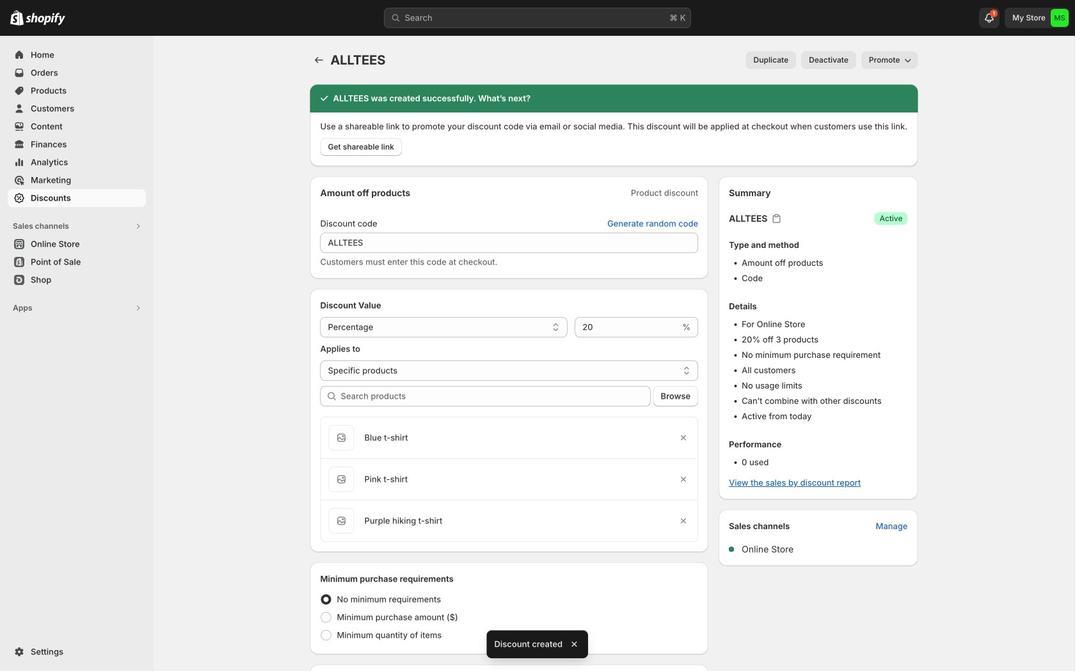 Task type: describe. For each thing, give the bounding box(es) containing it.
shopify image
[[10, 10, 24, 25]]

Search products text field
[[341, 387, 651, 407]]



Task type: vqa. For each thing, say whether or not it's contained in the screenshot.
YYYY-MM-DD text field
no



Task type: locate. For each thing, give the bounding box(es) containing it.
shopify image
[[26, 13, 65, 25]]

None text field
[[320, 233, 698, 253]]

None text field
[[575, 317, 680, 338]]

my store image
[[1051, 9, 1069, 27]]



